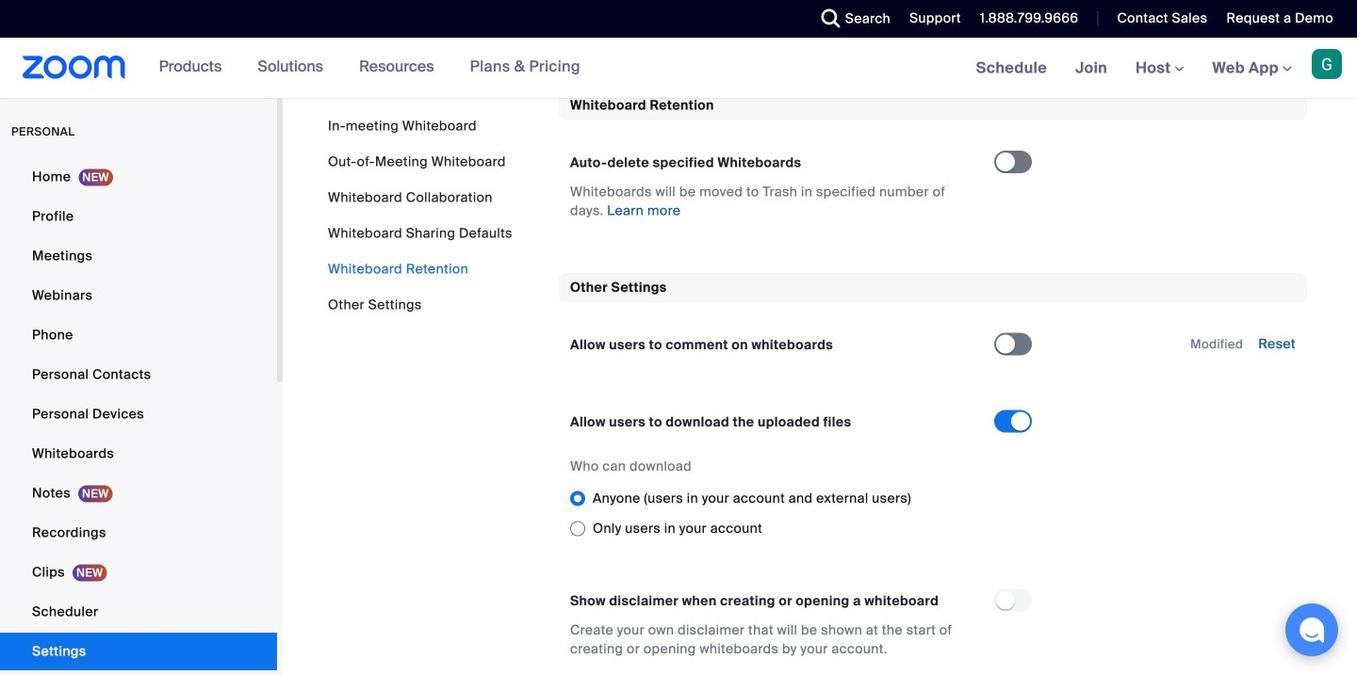 Task type: vqa. For each thing, say whether or not it's contained in the screenshot.
Option Group on the bottom of page
yes



Task type: locate. For each thing, give the bounding box(es) containing it.
menu bar
[[328, 117, 513, 315]]

profile picture image
[[1312, 49, 1342, 79]]

option group
[[570, 484, 1047, 544]]

product information navigation
[[126, 38, 595, 98]]

option group inside other settings element
[[570, 484, 1047, 544]]

banner
[[0, 38, 1357, 99]]

zoom logo image
[[23, 56, 126, 79]]

other settings element
[[559, 273, 1307, 676]]

open chat image
[[1299, 617, 1325, 644]]

meetings navigation
[[962, 38, 1357, 99]]



Task type: describe. For each thing, give the bounding box(es) containing it.
whiteboard retention element
[[559, 91, 1307, 243]]

personal menu menu
[[0, 158, 277, 676]]



